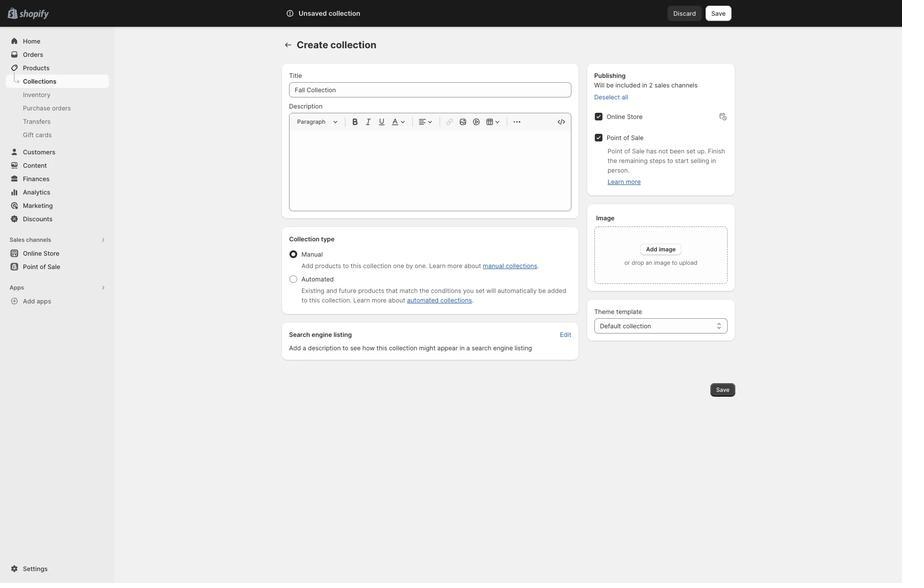 Task type: locate. For each thing, give the bounding box(es) containing it.
in down the finish
[[711, 157, 717, 164]]

a left the description
[[303, 344, 306, 352]]

inventory
[[23, 91, 51, 98]]

1 horizontal spatial learn
[[429, 262, 446, 270]]

2 horizontal spatial this
[[377, 344, 387, 352]]

collections
[[506, 262, 538, 270], [441, 296, 472, 304]]

listing up see
[[334, 331, 352, 339]]

point up 'remaining'
[[607, 134, 622, 142]]

all
[[622, 93, 629, 101]]

1 horizontal spatial this
[[351, 262, 362, 270]]

collection.
[[322, 296, 352, 304]]

how
[[363, 344, 375, 352]]

1 horizontal spatial channels
[[672, 81, 698, 89]]

2 vertical spatial learn
[[354, 296, 370, 304]]

type
[[321, 235, 335, 243]]

a
[[303, 344, 306, 352], [467, 344, 470, 352]]

0 horizontal spatial online
[[23, 250, 42, 257]]

more inside 'existing and future products that match the conditions you set will automatically be added to this collection. learn more about'
[[372, 296, 387, 304]]

0 vertical spatial image
[[659, 246, 676, 253]]

0 horizontal spatial online store
[[23, 250, 59, 257]]

appear
[[438, 344, 458, 352]]

edit button
[[555, 328, 577, 341]]

0 vertical spatial about
[[464, 262, 481, 270]]

0 vertical spatial more
[[626, 178, 641, 186]]

learn inside 'existing and future products that match the conditions you set will automatically be added to this collection. learn more about'
[[354, 296, 370, 304]]

the up automated
[[420, 287, 429, 295]]

1 horizontal spatial products
[[358, 287, 385, 295]]

point of sale link
[[6, 260, 109, 273]]

0 horizontal spatial point of sale
[[23, 263, 60, 271]]

more down person.
[[626, 178, 641, 186]]

theme template
[[595, 308, 643, 316]]

to left upload
[[672, 259, 678, 266]]

this right how
[[377, 344, 387, 352]]

1 horizontal spatial store
[[627, 113, 643, 120]]

deselect
[[595, 93, 620, 101]]

add down search engine listing
[[289, 344, 301, 352]]

store down all
[[627, 113, 643, 120]]

purchase orders link
[[6, 101, 109, 115]]

1 vertical spatial about
[[389, 296, 406, 304]]

add apps
[[23, 297, 51, 305]]

of inside button
[[40, 263, 46, 271]]

store up point of sale button
[[44, 250, 59, 257]]

. right manual
[[538, 262, 539, 270]]

this down existing
[[309, 296, 320, 304]]

in left the 2 at the top
[[643, 81, 648, 89]]

0 horizontal spatial the
[[420, 287, 429, 295]]

2 vertical spatial in
[[460, 344, 465, 352]]

products
[[23, 64, 50, 72]]

products
[[315, 262, 341, 270], [358, 287, 385, 295]]

be inside 'publishing will be included in 2 sales channels'
[[607, 81, 614, 89]]

0 horizontal spatial .
[[472, 296, 474, 304]]

1 vertical spatial point of sale
[[23, 263, 60, 271]]

2 vertical spatial of
[[40, 263, 46, 271]]

collection right unsaved
[[329, 9, 360, 17]]

image right an
[[654, 259, 671, 266]]

2 horizontal spatial in
[[711, 157, 717, 164]]

0 vertical spatial be
[[607, 81, 614, 89]]

paragraph button
[[294, 116, 341, 128]]

0 vertical spatial channels
[[672, 81, 698, 89]]

a left the search
[[467, 344, 470, 352]]

finances link
[[6, 172, 109, 186]]

by
[[406, 262, 413, 270]]

add for add a description to see how this collection might appear in a search engine listing
[[289, 344, 301, 352]]

online down deselect all button
[[607, 113, 626, 120]]

listing
[[334, 331, 352, 339], [515, 344, 532, 352]]

cards
[[35, 131, 52, 139]]

to left start
[[668, 157, 674, 164]]

search up the description
[[289, 331, 310, 339]]

2 vertical spatial point
[[23, 263, 38, 271]]

1 horizontal spatial collections
[[506, 262, 538, 270]]

be down publishing
[[607, 81, 614, 89]]

1 vertical spatial listing
[[515, 344, 532, 352]]

store
[[627, 113, 643, 120], [44, 250, 59, 257]]

collection type
[[289, 235, 335, 243]]

might
[[419, 344, 436, 352]]

content
[[23, 162, 47, 169]]

2 vertical spatial more
[[372, 296, 387, 304]]

1 vertical spatial online store
[[23, 250, 59, 257]]

0 horizontal spatial more
[[372, 296, 387, 304]]

0 horizontal spatial engine
[[312, 331, 332, 339]]

online store down all
[[607, 113, 643, 120]]

add inside button
[[23, 297, 35, 305]]

2 horizontal spatial learn
[[608, 178, 625, 186]]

1 vertical spatial search
[[289, 331, 310, 339]]

set left up.
[[687, 147, 696, 155]]

2 horizontal spatial more
[[626, 178, 641, 186]]

more inside point of sale has not been set up. finish the remaining steps to start selling in person. learn more
[[626, 178, 641, 186]]

. down you
[[472, 296, 474, 304]]

0 vertical spatial search
[[328, 10, 349, 17]]

learn right one.
[[429, 262, 446, 270]]

be
[[607, 81, 614, 89], [539, 287, 546, 295]]

collection for default collection
[[623, 322, 651, 330]]

the up person.
[[608, 157, 618, 164]]

0 horizontal spatial channels
[[26, 236, 51, 243]]

1 horizontal spatial set
[[687, 147, 696, 155]]

1 horizontal spatial a
[[467, 344, 470, 352]]

point up apps
[[23, 263, 38, 271]]

in right appear
[[460, 344, 465, 352]]

be inside 'existing and future products that match the conditions you set will automatically be added to this collection. learn more about'
[[539, 287, 546, 295]]

0 horizontal spatial search
[[289, 331, 310, 339]]

image up the or drop an image to upload
[[659, 246, 676, 253]]

add up an
[[647, 246, 658, 253]]

remaining
[[619, 157, 648, 164]]

about down that
[[389, 296, 406, 304]]

to
[[668, 157, 674, 164], [672, 259, 678, 266], [343, 262, 349, 270], [302, 296, 308, 304], [343, 344, 349, 352]]

see
[[350, 344, 361, 352]]

1 vertical spatial save
[[717, 386, 730, 393]]

1 vertical spatial the
[[420, 287, 429, 295]]

add down manual in the top left of the page
[[302, 262, 314, 270]]

sale inside button
[[48, 263, 60, 271]]

set
[[687, 147, 696, 155], [476, 287, 485, 295]]

0 vertical spatial set
[[687, 147, 696, 155]]

1 vertical spatial be
[[539, 287, 546, 295]]

the inside point of sale has not been set up. finish the remaining steps to start selling in person. learn more
[[608, 157, 618, 164]]

this
[[351, 262, 362, 270], [309, 296, 320, 304], [377, 344, 387, 352]]

automated
[[407, 296, 439, 304]]

1 horizontal spatial search
[[328, 10, 349, 17]]

online store inside online store button
[[23, 250, 59, 257]]

0 horizontal spatial store
[[44, 250, 59, 257]]

1 vertical spatial collections
[[441, 296, 472, 304]]

point of sale up 'remaining'
[[607, 134, 644, 142]]

learn for set
[[354, 296, 370, 304]]

online down sales channels
[[23, 250, 42, 257]]

be left added
[[539, 287, 546, 295]]

learn more link
[[608, 178, 641, 186]]

store inside button
[[44, 250, 59, 257]]

template
[[617, 308, 643, 316]]

deselect all button
[[589, 90, 634, 104]]

1 horizontal spatial in
[[643, 81, 648, 89]]

0 vertical spatial this
[[351, 262, 362, 270]]

one
[[393, 262, 404, 270]]

sale
[[631, 134, 644, 142], [632, 147, 645, 155], [48, 263, 60, 271]]

0 horizontal spatial be
[[539, 287, 546, 295]]

engine right the search
[[493, 344, 513, 352]]

this up future on the left of page
[[351, 262, 362, 270]]

0 horizontal spatial learn
[[354, 296, 370, 304]]

collection left one
[[363, 262, 392, 270]]

0 vertical spatial .
[[538, 262, 539, 270]]

finish
[[708, 147, 726, 155]]

set inside point of sale has not been set up. finish the remaining steps to start selling in person. learn more
[[687, 147, 696, 155]]

collection down unsaved collection
[[331, 39, 377, 51]]

1 vertical spatial engine
[[493, 344, 513, 352]]

manual collections link
[[483, 262, 538, 270]]

set left will
[[476, 287, 485, 295]]

upload
[[679, 259, 698, 266]]

0 horizontal spatial set
[[476, 287, 485, 295]]

0 vertical spatial online store
[[607, 113, 643, 120]]

collection
[[329, 9, 360, 17], [331, 39, 377, 51], [363, 262, 392, 270], [623, 322, 651, 330], [389, 344, 418, 352]]

1 horizontal spatial the
[[608, 157, 618, 164]]

1 vertical spatial in
[[711, 157, 717, 164]]

0 vertical spatial save
[[712, 10, 726, 17]]

of inside point of sale has not been set up. finish the remaining steps to start selling in person. learn more
[[625, 147, 631, 155]]

engine up the description
[[312, 331, 332, 339]]

0 horizontal spatial about
[[389, 296, 406, 304]]

to left see
[[343, 344, 349, 352]]

sales channels button
[[6, 233, 109, 247]]

collections up "automatically"
[[506, 262, 538, 270]]

more up conditions
[[448, 262, 463, 270]]

online store link
[[6, 247, 109, 260]]

0 vertical spatial point of sale
[[607, 134, 644, 142]]

1 vertical spatial store
[[44, 250, 59, 257]]

add left apps
[[23, 297, 35, 305]]

to down existing
[[302, 296, 308, 304]]

add a description to see how this collection might appear in a search engine listing
[[289, 344, 532, 352]]

orders
[[52, 104, 71, 112]]

save
[[712, 10, 726, 17], [717, 386, 730, 393]]

has
[[647, 147, 657, 155]]

1 horizontal spatial online store
[[607, 113, 643, 120]]

1 horizontal spatial .
[[538, 262, 539, 270]]

settings link
[[6, 562, 109, 576]]

more
[[626, 178, 641, 186], [448, 262, 463, 270], [372, 296, 387, 304]]

search inside button
[[328, 10, 349, 17]]

1 vertical spatial point
[[608, 147, 623, 155]]

search right unsaved
[[328, 10, 349, 17]]

channels right sales
[[672, 81, 698, 89]]

1 vertical spatial online
[[23, 250, 42, 257]]

sales
[[10, 236, 25, 243]]

1 horizontal spatial listing
[[515, 344, 532, 352]]

add for add image
[[647, 246, 658, 253]]

about left manual
[[464, 262, 481, 270]]

that
[[386, 287, 398, 295]]

point of sale down online store button
[[23, 263, 60, 271]]

0 horizontal spatial listing
[[334, 331, 352, 339]]

1 horizontal spatial point of sale
[[607, 134, 644, 142]]

collection down template
[[623, 322, 651, 330]]

1 horizontal spatial more
[[448, 262, 463, 270]]

search
[[472, 344, 492, 352]]

0 vertical spatial products
[[315, 262, 341, 270]]

products inside 'existing and future products that match the conditions you set will automatically be added to this collection. learn more about'
[[358, 287, 385, 295]]

products left that
[[358, 287, 385, 295]]

online
[[607, 113, 626, 120], [23, 250, 42, 257]]

1 vertical spatial learn
[[429, 262, 446, 270]]

2 vertical spatial this
[[377, 344, 387, 352]]

0 vertical spatial collections
[[506, 262, 538, 270]]

1 vertical spatial set
[[476, 287, 485, 295]]

search for search
[[328, 10, 349, 17]]

marketing
[[23, 202, 53, 209]]

online store down sales channels
[[23, 250, 59, 257]]

0 horizontal spatial collections
[[441, 296, 472, 304]]

point up person.
[[608, 147, 623, 155]]

collection left "might"
[[389, 344, 418, 352]]

collections link
[[6, 75, 109, 88]]

point
[[607, 134, 622, 142], [608, 147, 623, 155], [23, 263, 38, 271]]

1 vertical spatial this
[[309, 296, 320, 304]]

about
[[464, 262, 481, 270], [389, 296, 406, 304]]

collections down conditions
[[441, 296, 472, 304]]

and
[[326, 287, 337, 295]]

1 horizontal spatial be
[[607, 81, 614, 89]]

2 vertical spatial sale
[[48, 263, 60, 271]]

learn for the
[[608, 178, 625, 186]]

more down that
[[372, 296, 387, 304]]

search
[[328, 10, 349, 17], [289, 331, 310, 339]]

1 vertical spatial of
[[625, 147, 631, 155]]

0 horizontal spatial in
[[460, 344, 465, 352]]

products up the automated
[[315, 262, 341, 270]]

added
[[548, 287, 567, 295]]

default collection
[[600, 322, 651, 330]]

1 vertical spatial sale
[[632, 147, 645, 155]]

1 vertical spatial channels
[[26, 236, 51, 243]]

0 horizontal spatial products
[[315, 262, 341, 270]]

settings
[[23, 565, 48, 573]]

online store button
[[0, 247, 115, 260]]

listing right the search
[[515, 344, 532, 352]]

add products to this collection one by one. learn more about manual collections .
[[302, 262, 539, 270]]

1 vertical spatial more
[[448, 262, 463, 270]]

learn down future on the left of page
[[354, 296, 370, 304]]

learn inside point of sale has not been set up. finish the remaining steps to start selling in person. learn more
[[608, 178, 625, 186]]

in
[[643, 81, 648, 89], [711, 157, 717, 164], [460, 344, 465, 352]]

0 vertical spatial sale
[[631, 134, 644, 142]]

this inside 'existing and future products that match the conditions you set will automatically be added to this collection. learn more about'
[[309, 296, 320, 304]]

0 vertical spatial the
[[608, 157, 618, 164]]

0 vertical spatial online
[[607, 113, 626, 120]]

engine
[[312, 331, 332, 339], [493, 344, 513, 352]]

0 horizontal spatial this
[[309, 296, 320, 304]]

learn down person.
[[608, 178, 625, 186]]

add for add apps
[[23, 297, 35, 305]]

0 vertical spatial in
[[643, 81, 648, 89]]

channels down discounts
[[26, 236, 51, 243]]

create
[[297, 39, 328, 51]]

1 vertical spatial products
[[358, 287, 385, 295]]

add
[[647, 246, 658, 253], [302, 262, 314, 270], [23, 297, 35, 305], [289, 344, 301, 352]]

0 vertical spatial learn
[[608, 178, 625, 186]]

purchase
[[23, 104, 50, 112]]



Task type: describe. For each thing, give the bounding box(es) containing it.
automated collections link
[[407, 296, 472, 304]]

transfers link
[[6, 115, 109, 128]]

to inside point of sale has not been set up. finish the remaining steps to start selling in person. learn more
[[668, 157, 674, 164]]

included
[[616, 81, 641, 89]]

channels inside button
[[26, 236, 51, 243]]

person.
[[608, 166, 630, 174]]

online inside 'online store' link
[[23, 250, 42, 257]]

Title text field
[[289, 82, 572, 98]]

gift cards
[[23, 131, 52, 139]]

automated
[[302, 275, 334, 283]]

not
[[659, 147, 669, 155]]

or drop an image to upload
[[625, 259, 698, 266]]

drop
[[632, 259, 645, 266]]

you
[[463, 287, 474, 295]]

publishing will be included in 2 sales channels
[[595, 72, 698, 89]]

0 vertical spatial listing
[[334, 331, 352, 339]]

default
[[600, 322, 621, 330]]

automated collections .
[[407, 296, 474, 304]]

up.
[[698, 147, 707, 155]]

set inside 'existing and future products that match the conditions you set will automatically be added to this collection. learn more about'
[[476, 287, 485, 295]]

point of sale button
[[0, 260, 115, 273]]

0 vertical spatial of
[[624, 134, 630, 142]]

in inside 'publishing will be included in 2 sales channels'
[[643, 81, 648, 89]]

in inside point of sale has not been set up. finish the remaining steps to start selling in person. learn more
[[711, 157, 717, 164]]

description
[[289, 102, 323, 110]]

1 vertical spatial .
[[472, 296, 474, 304]]

discounts link
[[6, 212, 109, 226]]

paragraph
[[297, 118, 326, 125]]

image
[[597, 214, 615, 222]]

unsaved collection
[[299, 9, 360, 17]]

apps
[[10, 284, 24, 291]]

one.
[[415, 262, 428, 270]]

0 vertical spatial engine
[[312, 331, 332, 339]]

0 vertical spatial save button
[[706, 6, 732, 21]]

will
[[595, 81, 605, 89]]

home
[[23, 37, 40, 45]]

manual
[[483, 262, 504, 270]]

automatically
[[498, 287, 537, 295]]

gift cards link
[[6, 128, 109, 142]]

unsaved
[[299, 9, 327, 17]]

2 a from the left
[[467, 344, 470, 352]]

existing
[[302, 287, 325, 295]]

products link
[[6, 61, 109, 75]]

1 vertical spatial save button
[[711, 383, 736, 397]]

an
[[646, 259, 653, 266]]

point of sale inside button
[[23, 263, 60, 271]]

sales
[[655, 81, 670, 89]]

edit
[[560, 331, 572, 339]]

point inside point of sale has not been set up. finish the remaining steps to start selling in person. learn more
[[608, 147, 623, 155]]

title
[[289, 72, 302, 79]]

conditions
[[431, 287, 462, 295]]

search button
[[313, 6, 590, 21]]

orders
[[23, 51, 43, 58]]

create collection
[[297, 39, 377, 51]]

deselect all
[[595, 93, 629, 101]]

purchase orders
[[23, 104, 71, 112]]

steps
[[650, 157, 666, 164]]

search for search engine listing
[[289, 331, 310, 339]]

shopify image
[[19, 10, 49, 19]]

discard
[[674, 10, 696, 17]]

future
[[339, 287, 357, 295]]

collection for unsaved collection
[[329, 9, 360, 17]]

collection
[[289, 235, 320, 243]]

home link
[[6, 34, 109, 48]]

0 vertical spatial store
[[627, 113, 643, 120]]

1 horizontal spatial about
[[464, 262, 481, 270]]

to up future on the left of page
[[343, 262, 349, 270]]

transfers
[[23, 118, 51, 125]]

more for set
[[372, 296, 387, 304]]

been
[[670, 147, 685, 155]]

collection for create collection
[[331, 39, 377, 51]]

sales channels
[[10, 236, 51, 243]]

1 vertical spatial image
[[654, 259, 671, 266]]

theme
[[595, 308, 615, 316]]

0 vertical spatial point
[[607, 134, 622, 142]]

discard button
[[668, 6, 702, 21]]

sale inside point of sale has not been set up. finish the remaining steps to start selling in person. learn more
[[632, 147, 645, 155]]

customers
[[23, 148, 55, 156]]

analytics
[[23, 188, 50, 196]]

selling
[[691, 157, 710, 164]]

match
[[400, 287, 418, 295]]

content link
[[6, 159, 109, 172]]

1 horizontal spatial online
[[607, 113, 626, 120]]

more for the
[[626, 178, 641, 186]]

apps button
[[6, 281, 109, 295]]

manual
[[302, 251, 323, 258]]

about inside 'existing and future products that match the conditions you set will automatically be added to this collection. learn more about'
[[389, 296, 406, 304]]

customers link
[[6, 145, 109, 159]]

add for add products to this collection one by one. learn more about manual collections .
[[302, 262, 314, 270]]

finances
[[23, 175, 50, 183]]

inventory link
[[6, 88, 109, 101]]

channels inside 'publishing will be included in 2 sales channels'
[[672, 81, 698, 89]]

add image
[[647, 246, 676, 253]]

or
[[625, 259, 630, 266]]

point inside button
[[23, 263, 38, 271]]

the inside 'existing and future products that match the conditions you set will automatically be added to this collection. learn more about'
[[420, 287, 429, 295]]

publishing
[[595, 72, 626, 79]]

to inside 'existing and future products that match the conditions you set will automatically be added to this collection. learn more about'
[[302, 296, 308, 304]]

1 a from the left
[[303, 344, 306, 352]]

1 horizontal spatial engine
[[493, 344, 513, 352]]

analytics link
[[6, 186, 109, 199]]

gift
[[23, 131, 34, 139]]

collections
[[23, 77, 56, 85]]



Task type: vqa. For each thing, say whether or not it's contained in the screenshot.
the topmost the Active
no



